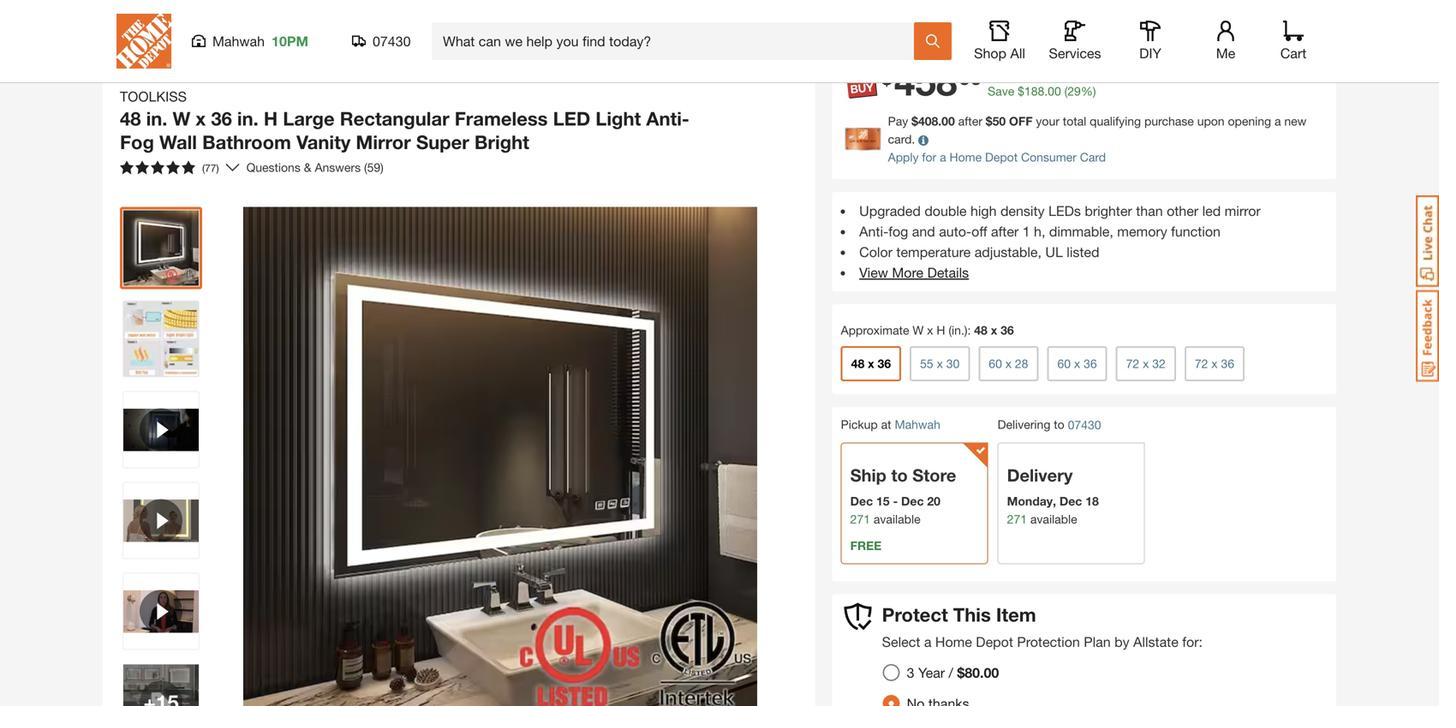 Task type: describe. For each thing, give the bounding box(es) containing it.
w inside toolkiss 48 in. w x 36 in. h large rectangular frameless led light anti- fog wall bathroom vanity mirror super bright
[[173, 107, 191, 130]]

32
[[1153, 356, 1166, 371]]

36 for 72 x 36
[[1222, 356, 1235, 371]]

07430 button
[[352, 33, 411, 50]]

1 # from the left
[[1049, 12, 1055, 24]]

anti- inside toolkiss 48 in. w x 36 in. h large rectangular frameless led light anti- fog wall bathroom vanity mirror super bright
[[647, 107, 690, 130]]

2 dec from the left
[[902, 494, 924, 508]]

20
[[928, 494, 941, 508]]

density
[[1001, 203, 1045, 219]]

approximate
[[841, 323, 910, 337]]

diy
[[1140, 45, 1162, 61]]

h inside toolkiss 48 in. w x 36 in. h large rectangular frameless led light anti- fog wall bathroom vanity mirror super bright
[[264, 107, 278, 130]]

h,
[[1034, 223, 1046, 239]]

save
[[988, 84, 1015, 98]]

your
[[1036, 114, 1060, 128]]

internet # 317583429 model # tk19068 store sku # 1006575727
[[1011, 12, 1322, 24]]

mahwah button
[[895, 417, 941, 431]]

.
[[1045, 84, 1048, 98]]

1 vertical spatial w
[[913, 323, 924, 337]]

(77)
[[202, 162, 219, 174]]

10pm
[[272, 33, 309, 49]]

x for 55 x 30
[[937, 356, 943, 371]]

feedback link image
[[1417, 290, 1440, 382]]

(in.)
[[949, 323, 968, 337]]

458
[[895, 59, 958, 104]]

this
[[954, 603, 991, 626]]

apply for a home depot consumer card link
[[888, 150, 1106, 164]]

1 horizontal spatial a
[[940, 150, 947, 164]]

1 horizontal spatial store
[[1205, 12, 1229, 24]]

28
[[1015, 356, 1029, 371]]

info image
[[919, 135, 929, 146]]

60 x 28
[[989, 356, 1029, 371]]

internet
[[1011, 12, 1046, 24]]

bulit in double led light strip toolkiss vanity mirrors tk19068 64.0 image
[[123, 210, 199, 286]]

best
[[124, 64, 145, 75]]

$ right pay
[[912, 114, 919, 128]]

1 dec from the left
[[851, 494, 873, 508]]

%)
[[1081, 84, 1097, 98]]

fog
[[889, 223, 909, 239]]

auto-
[[939, 223, 972, 239]]

your total qualifying purchase upon opening a new card.
[[888, 114, 1307, 146]]

apply
[[888, 150, 919, 164]]

shop all button
[[973, 21, 1028, 62]]

271 inside ship to store dec 15 - dec 20 271 available
[[851, 512, 871, 526]]

What can we help you find today? search field
[[443, 23, 914, 59]]

ship to store dec 15 - dec 20 271 available
[[851, 465, 957, 526]]

$ inside $ 458 00
[[882, 65, 893, 89]]

after inside upgraded double high density leds brighter than other led mirror anti-fog and auto-off after 1 h, dimmable, memory function color temperature adjustable, ul listed view more details
[[992, 223, 1019, 239]]

(77) link
[[113, 154, 240, 181]]

details
[[928, 264, 969, 281]]

me
[[1217, 45, 1236, 61]]

bright
[[475, 131, 530, 153]]

year
[[919, 664, 945, 681]]

listed
[[1067, 244, 1100, 260]]

fog
[[120, 131, 154, 153]]

mirror
[[1225, 203, 1261, 219]]

0 vertical spatial mahwah
[[213, 33, 265, 49]]

available inside the delivery monday, dec 18 271 available
[[1031, 512, 1078, 526]]

$ 458 00
[[882, 59, 982, 104]]

60 x 36 button
[[1048, 346, 1108, 381]]

home / bath
[[111, 12, 195, 29]]

00 inside $ 458 00
[[959, 65, 982, 89]]

cart link
[[1275, 21, 1313, 62]]

tk19068
[[1156, 12, 1198, 24]]

1 vertical spatial 48
[[975, 323, 988, 337]]

30
[[947, 356, 960, 371]]

60 x 28 button
[[979, 346, 1039, 381]]

led
[[1203, 203, 1221, 219]]

for:
[[1183, 634, 1203, 650]]

6304976133001 image
[[123, 392, 199, 467]]

1 vertical spatial home
[[950, 150, 982, 164]]

frameless
[[455, 107, 548, 130]]

toolkiss link
[[120, 86, 194, 107]]

protect
[[882, 603, 948, 626]]

vanity
[[297, 131, 351, 153]]

upon
[[1198, 114, 1225, 128]]

x for 60 x 36
[[1075, 356, 1081, 371]]

color
[[860, 244, 893, 260]]

pickup at mahwah
[[841, 417, 941, 431]]

72 x 36 button
[[1185, 346, 1245, 381]]

seller
[[147, 64, 173, 75]]

bulit in double led light strip toolkiss vanity mirrors tk19068 44 hotspot.0 image
[[123, 665, 199, 706]]

a inside protect this item select a home depot protection plan by allstate for:
[[925, 634, 932, 650]]

light
[[596, 107, 641, 130]]

option group containing 3 year /
[[876, 657, 1013, 706]]

approximate w x h (in.) : 48 x 36
[[841, 323, 1014, 337]]

diy button
[[1124, 21, 1178, 62]]

317583429
[[1058, 12, 1109, 24]]

bath
[[166, 12, 195, 29]]

double
[[925, 203, 967, 219]]

mirror
[[356, 131, 411, 153]]

store inside ship to store dec 15 - dec 20 271 available
[[913, 465, 957, 485]]

than
[[1137, 203, 1164, 219]]

opening
[[1229, 114, 1272, 128]]

by
[[1115, 634, 1130, 650]]

408.00
[[919, 114, 955, 128]]

$80.00
[[958, 664, 1000, 681]]

card.
[[888, 132, 916, 146]]

1 vertical spatial h
[[937, 323, 946, 337]]

model
[[1116, 12, 1145, 24]]

72 x 36
[[1195, 356, 1235, 371]]

consumer
[[1022, 150, 1077, 164]]

the home depot logo image
[[117, 14, 171, 69]]

-
[[893, 494, 898, 508]]

3 year / $80.00
[[907, 664, 1000, 681]]

72 x 32
[[1127, 356, 1166, 371]]

questions & answers (59)
[[246, 160, 384, 174]]

07430 inside delivering to 07430
[[1068, 418, 1102, 432]]

services
[[1049, 45, 1102, 61]]

delivering to 07430
[[998, 417, 1102, 432]]



Task type: locate. For each thing, give the bounding box(es) containing it.
271 down monday, at the bottom right of page
[[1008, 512, 1028, 526]]

in. down toolkiss link
[[146, 107, 167, 130]]

1 horizontal spatial w
[[913, 323, 924, 337]]

36 inside toolkiss 48 in. w x 36 in. h large rectangular frameless led light anti- fog wall bathroom vanity mirror super bright
[[211, 107, 232, 130]]

h left (in.)
[[937, 323, 946, 337]]

271 inside the delivery monday, dec 18 271 available
[[1008, 512, 1028, 526]]

upgraded
[[860, 203, 921, 219]]

x inside toolkiss 48 in. w x 36 in. h large rectangular frameless led light anti- fog wall bathroom vanity mirror super bright
[[196, 107, 206, 130]]

07430 up 'rectangular' on the top of page
[[373, 33, 411, 49]]

1 vertical spatial a
[[940, 150, 947, 164]]

and
[[913, 223, 936, 239]]

1 vertical spatial anti-
[[860, 223, 889, 239]]

qualifying
[[1090, 114, 1142, 128]]

36 up 60 x 28
[[1001, 323, 1014, 337]]

48 right : at the top of the page
[[975, 323, 988, 337]]

0 vertical spatial home
[[111, 12, 148, 29]]

off
[[972, 223, 988, 239]]

72 right 32
[[1195, 356, 1209, 371]]

00 down shop
[[959, 65, 982, 89]]

mahwah 10pm
[[213, 33, 309, 49]]

1 horizontal spatial in.
[[237, 107, 259, 130]]

55 x 30
[[921, 356, 960, 371]]

1006575727
[[1264, 12, 1322, 24]]

36
[[211, 107, 232, 130], [1001, 323, 1014, 337], [878, 356, 891, 371], [1084, 356, 1098, 371], [1222, 356, 1235, 371]]

0 horizontal spatial h
[[264, 107, 278, 130]]

x
[[196, 107, 206, 130], [928, 323, 934, 337], [991, 323, 998, 337], [868, 356, 875, 371], [937, 356, 943, 371], [1006, 356, 1012, 371], [1075, 356, 1081, 371], [1143, 356, 1150, 371], [1212, 356, 1218, 371]]

new
[[1285, 114, 1307, 128]]

available down -
[[874, 512, 921, 526]]

x left (in.)
[[928, 323, 934, 337]]

5 stars image
[[120, 161, 195, 174]]

0 vertical spatial after
[[959, 114, 983, 128]]

in.
[[146, 107, 167, 130], [237, 107, 259, 130]]

view
[[860, 264, 889, 281]]

1 vertical spatial depot
[[976, 634, 1014, 650]]

36 up bathroom
[[211, 107, 232, 130]]

delivery
[[1008, 465, 1073, 485]]

anti-
[[647, 107, 690, 130], [860, 223, 889, 239]]

0 horizontal spatial in.
[[146, 107, 167, 130]]

1 horizontal spatial 72
[[1195, 356, 1209, 371]]

0 horizontal spatial 48
[[120, 107, 141, 130]]

depot down 50
[[986, 150, 1018, 164]]

1 in. from the left
[[146, 107, 167, 130]]

48 up fog
[[120, 107, 141, 130]]

high
[[971, 203, 997, 219]]

services button
[[1048, 21, 1103, 62]]

to inside delivering to 07430
[[1054, 417, 1065, 431]]

card
[[1080, 150, 1106, 164]]

depot inside protect this item select a home depot protection plan by allstate for:
[[976, 634, 1014, 650]]

1 available from the left
[[874, 512, 921, 526]]

18
[[1086, 494, 1099, 508]]

1 horizontal spatial 60
[[1058, 356, 1071, 371]]

mahwah left 10pm
[[213, 33, 265, 49]]

2 horizontal spatial #
[[1256, 12, 1261, 24]]

x right 55
[[937, 356, 943, 371]]

0 vertical spatial a
[[1275, 114, 1282, 128]]

questions
[[246, 160, 301, 174]]

home up 3 year / $80.00
[[936, 634, 973, 650]]

to inside ship to store dec 15 - dec 20 271 available
[[892, 465, 908, 485]]

1 horizontal spatial dec
[[902, 494, 924, 508]]

(
[[1065, 84, 1068, 98]]

toolkiss
[[120, 88, 187, 105]]

$ left 458
[[882, 65, 893, 89]]

1 horizontal spatial h
[[937, 323, 946, 337]]

ship
[[851, 465, 887, 485]]

2 vertical spatial home
[[936, 634, 973, 650]]

$ right save
[[1018, 84, 1025, 98]]

0 horizontal spatial 271
[[851, 512, 871, 526]]

07430 right delivering
[[1068, 418, 1102, 432]]

store left sku
[[1205, 12, 1229, 24]]

dimmable,
[[1050, 223, 1114, 239]]

x left 28
[[1006, 356, 1012, 371]]

1 60 from the left
[[989, 356, 1003, 371]]

for
[[922, 150, 937, 164]]

1 horizontal spatial after
[[992, 223, 1019, 239]]

home inside protect this item select a home depot protection plan by allstate for:
[[936, 634, 973, 650]]

0 vertical spatial store
[[1205, 12, 1229, 24]]

to for 07430
[[1054, 417, 1065, 431]]

option group
[[876, 657, 1013, 706]]

/ right year
[[949, 664, 954, 681]]

1 horizontal spatial #
[[1148, 12, 1153, 24]]

0 vertical spatial depot
[[986, 150, 1018, 164]]

3 dec from the left
[[1060, 494, 1083, 508]]

0 horizontal spatial a
[[925, 634, 932, 650]]

home down pay $ 408.00 after $ 50 off
[[950, 150, 982, 164]]

pay $ 408.00 after $ 50 off
[[888, 114, 1033, 128]]

0 vertical spatial h
[[264, 107, 278, 130]]

1 horizontal spatial 271
[[1008, 512, 1028, 526]]

72 left 32
[[1127, 356, 1140, 371]]

48 inside button
[[852, 356, 865, 371]]

available down monday, at the bottom right of page
[[1031, 512, 1078, 526]]

0 horizontal spatial 00
[[959, 65, 982, 89]]

to left 07430 link
[[1054, 417, 1065, 431]]

/ inside the home / bath
[[155, 14, 159, 28]]

protection
[[1018, 634, 1081, 650]]

271 up free
[[851, 512, 871, 526]]

1 271 from the left
[[851, 512, 871, 526]]

x up the wall
[[196, 107, 206, 130]]

2 horizontal spatial dec
[[1060, 494, 1083, 508]]

2 horizontal spatial a
[[1275, 114, 1282, 128]]

bath link
[[166, 12, 195, 29]]

best seller
[[124, 64, 173, 75]]

memory
[[1118, 223, 1168, 239]]

to
[[1054, 417, 1065, 431], [892, 465, 908, 485]]

store up 20
[[913, 465, 957, 485]]

6311547458112 image
[[123, 483, 199, 558]]

48 down approximate
[[852, 356, 865, 371]]

00
[[959, 65, 982, 89], [1048, 84, 1062, 98]]

cart
[[1281, 45, 1307, 61]]

0 horizontal spatial available
[[874, 512, 921, 526]]

shop
[[974, 45, 1007, 61]]

view more details link
[[860, 264, 969, 281]]

1 horizontal spatial 07430
[[1068, 418, 1102, 432]]

36 down approximate
[[878, 356, 891, 371]]

w up 55
[[913, 323, 924, 337]]

toolkiss 48 in. w x 36 in. h large rectangular frameless led light anti- fog wall bathroom vanity mirror super bright
[[120, 88, 690, 153]]

1 vertical spatial store
[[913, 465, 957, 485]]

0 horizontal spatial w
[[173, 107, 191, 130]]

36 right 32
[[1222, 356, 1235, 371]]

$
[[882, 65, 893, 89], [1018, 84, 1025, 98], [912, 114, 919, 128], [986, 114, 993, 128]]

dec left 18
[[1060, 494, 1083, 508]]

apply now image
[[846, 128, 888, 150]]

60 x 36
[[1058, 356, 1098, 371]]

bulit in double led light strip toolkiss vanity mirrors tk19068 e1.1 image
[[123, 301, 199, 377]]

36 left 72 x 32
[[1084, 356, 1098, 371]]

0 vertical spatial to
[[1054, 417, 1065, 431]]

$ left off at the right top of the page
[[986, 114, 993, 128]]

0 horizontal spatial store
[[913, 465, 957, 485]]

2 # from the left
[[1148, 12, 1153, 24]]

pickup
[[841, 417, 878, 431]]

dec left 15
[[851, 494, 873, 508]]

temperature
[[897, 244, 971, 260]]

1 vertical spatial /
[[949, 664, 954, 681]]

1 horizontal spatial /
[[949, 664, 954, 681]]

1 vertical spatial mahwah
[[895, 417, 941, 431]]

/ inside "option group"
[[949, 664, 954, 681]]

72 x 32 button
[[1116, 346, 1177, 381]]

55
[[921, 356, 934, 371]]

1 horizontal spatial 00
[[1048, 84, 1062, 98]]

2 72 from the left
[[1195, 356, 1209, 371]]

0 horizontal spatial to
[[892, 465, 908, 485]]

60 inside button
[[1058, 356, 1071, 371]]

purchase
[[1145, 114, 1195, 128]]

# right the internet
[[1049, 12, 1055, 24]]

a left new
[[1275, 114, 1282, 128]]

item
[[997, 603, 1037, 626]]

2 horizontal spatial 48
[[975, 323, 988, 337]]

# right sku
[[1256, 12, 1261, 24]]

0 horizontal spatial dec
[[851, 494, 873, 508]]

x inside button
[[937, 356, 943, 371]]

x for 48 x 36
[[868, 356, 875, 371]]

w up the wall
[[173, 107, 191, 130]]

anti- up color
[[860, 223, 889, 239]]

00 left (
[[1048, 84, 1062, 98]]

0 vertical spatial w
[[173, 107, 191, 130]]

60 for 60 x 28
[[989, 356, 1003, 371]]

36 for 48 x 36
[[878, 356, 891, 371]]

led
[[553, 107, 591, 130]]

1 vertical spatial 07430
[[1068, 418, 1102, 432]]

188
[[1025, 84, 1045, 98]]

2 vertical spatial 48
[[852, 356, 865, 371]]

60 right 28
[[1058, 356, 1071, 371]]

delivery monday, dec 18 271 available
[[1008, 465, 1099, 526]]

36 inside button
[[1084, 356, 1098, 371]]

0 vertical spatial anti-
[[647, 107, 690, 130]]

x right 32
[[1212, 356, 1218, 371]]

to for store
[[892, 465, 908, 485]]

(77) button
[[113, 154, 226, 181]]

total
[[1063, 114, 1087, 128]]

delivering
[[998, 417, 1051, 431]]

mahwah right "at"
[[895, 417, 941, 431]]

0 horizontal spatial #
[[1049, 12, 1055, 24]]

07430 link
[[1068, 416, 1102, 434]]

1 horizontal spatial 48
[[852, 356, 865, 371]]

/ left bath link
[[155, 14, 159, 28]]

select
[[882, 634, 921, 650]]

48 inside toolkiss 48 in. w x 36 in. h large rectangular frameless led light anti- fog wall bathroom vanity mirror super bright
[[120, 107, 141, 130]]

2 271 from the left
[[1008, 512, 1028, 526]]

72 for 72 x 36
[[1195, 356, 1209, 371]]

x for 72 x 36
[[1212, 356, 1218, 371]]

after left 50
[[959, 114, 983, 128]]

3 # from the left
[[1256, 12, 1261, 24]]

36 for 60 x 36
[[1084, 356, 1098, 371]]

48 x 36
[[852, 356, 891, 371]]

save $ 188 . 00 ( 29 %)
[[988, 84, 1097, 98]]

48 x 36 button
[[841, 346, 902, 381]]

x down approximate
[[868, 356, 875, 371]]

off
[[1010, 114, 1033, 128]]

60 for 60 x 36
[[1058, 356, 1071, 371]]

depot
[[986, 150, 1018, 164], [976, 634, 1014, 650]]

anti- inside upgraded double high density leds brighter than other led mirror anti-fog and auto-off after 1 h, dimmable, memory function color temperature adjustable, ul listed view more details
[[860, 223, 889, 239]]

0 horizontal spatial 07430
[[373, 33, 411, 49]]

/
[[155, 14, 159, 28], [949, 664, 954, 681]]

dec
[[851, 494, 873, 508], [902, 494, 924, 508], [1060, 494, 1083, 508]]

2 60 from the left
[[1058, 356, 1071, 371]]

x for 72 x 32
[[1143, 356, 1150, 371]]

# right model on the right top of the page
[[1148, 12, 1153, 24]]

super
[[416, 131, 469, 153]]

home link
[[111, 12, 148, 29]]

2 in. from the left
[[237, 107, 259, 130]]

1 72 from the left
[[1127, 356, 1140, 371]]

x right : at the top of the page
[[991, 323, 998, 337]]

x left 32
[[1143, 356, 1150, 371]]

anti- right light
[[647, 107, 690, 130]]

0 vertical spatial 48
[[120, 107, 141, 130]]

a right for
[[940, 150, 947, 164]]

h up bathroom
[[264, 107, 278, 130]]

60 inside button
[[989, 356, 1003, 371]]

2 available from the left
[[1031, 512, 1078, 526]]

answers
[[315, 160, 361, 174]]

0 vertical spatial 07430
[[373, 33, 411, 49]]

0 vertical spatial /
[[155, 14, 159, 28]]

271
[[851, 512, 871, 526], [1008, 512, 1028, 526]]

large
[[283, 107, 335, 130]]

60 left 28
[[989, 356, 1003, 371]]

1 vertical spatial after
[[992, 223, 1019, 239]]

1 horizontal spatial available
[[1031, 512, 1078, 526]]

live chat image
[[1417, 195, 1440, 287]]

a
[[1275, 114, 1282, 128], [940, 150, 947, 164], [925, 634, 932, 650]]

after up adjustable,
[[992, 223, 1019, 239]]

0 horizontal spatial anti-
[[647, 107, 690, 130]]

07430 inside button
[[373, 33, 411, 49]]

1 horizontal spatial to
[[1054, 417, 1065, 431]]

15
[[877, 494, 890, 508]]

x inside button
[[1075, 356, 1081, 371]]

x for 60 x 28
[[1006, 356, 1012, 371]]

1 horizontal spatial anti-
[[860, 223, 889, 239]]

dec inside the delivery monday, dec 18 271 available
[[1060, 494, 1083, 508]]

48
[[120, 107, 141, 130], [975, 323, 988, 337], [852, 356, 865, 371]]

6328674054112 image
[[123, 574, 199, 649]]

a inside your total qualifying purchase upon opening a new card.
[[1275, 114, 1282, 128]]

ul
[[1046, 244, 1063, 260]]

(59)
[[364, 160, 384, 174]]

0 horizontal spatial after
[[959, 114, 983, 128]]

a right select
[[925, 634, 932, 650]]

1 horizontal spatial mahwah
[[895, 417, 941, 431]]

72 for 72 x 32
[[1127, 356, 1140, 371]]

1 vertical spatial to
[[892, 465, 908, 485]]

0 horizontal spatial 72
[[1127, 356, 1140, 371]]

0 horizontal spatial 60
[[989, 356, 1003, 371]]

dec right -
[[902, 494, 924, 508]]

allstate
[[1134, 634, 1179, 650]]

2 vertical spatial a
[[925, 634, 932, 650]]

x right 28
[[1075, 356, 1081, 371]]

home up the best
[[111, 12, 148, 29]]

0 horizontal spatial /
[[155, 14, 159, 28]]

to up -
[[892, 465, 908, 485]]

store
[[1205, 12, 1229, 24], [913, 465, 957, 485]]

0 horizontal spatial mahwah
[[213, 33, 265, 49]]

available inside ship to store dec 15 - dec 20 271 available
[[874, 512, 921, 526]]

depot down item
[[976, 634, 1014, 650]]

in. up bathroom
[[237, 107, 259, 130]]

plan
[[1084, 634, 1111, 650]]



Task type: vqa. For each thing, say whether or not it's contained in the screenshot.
the bottommost H
yes



